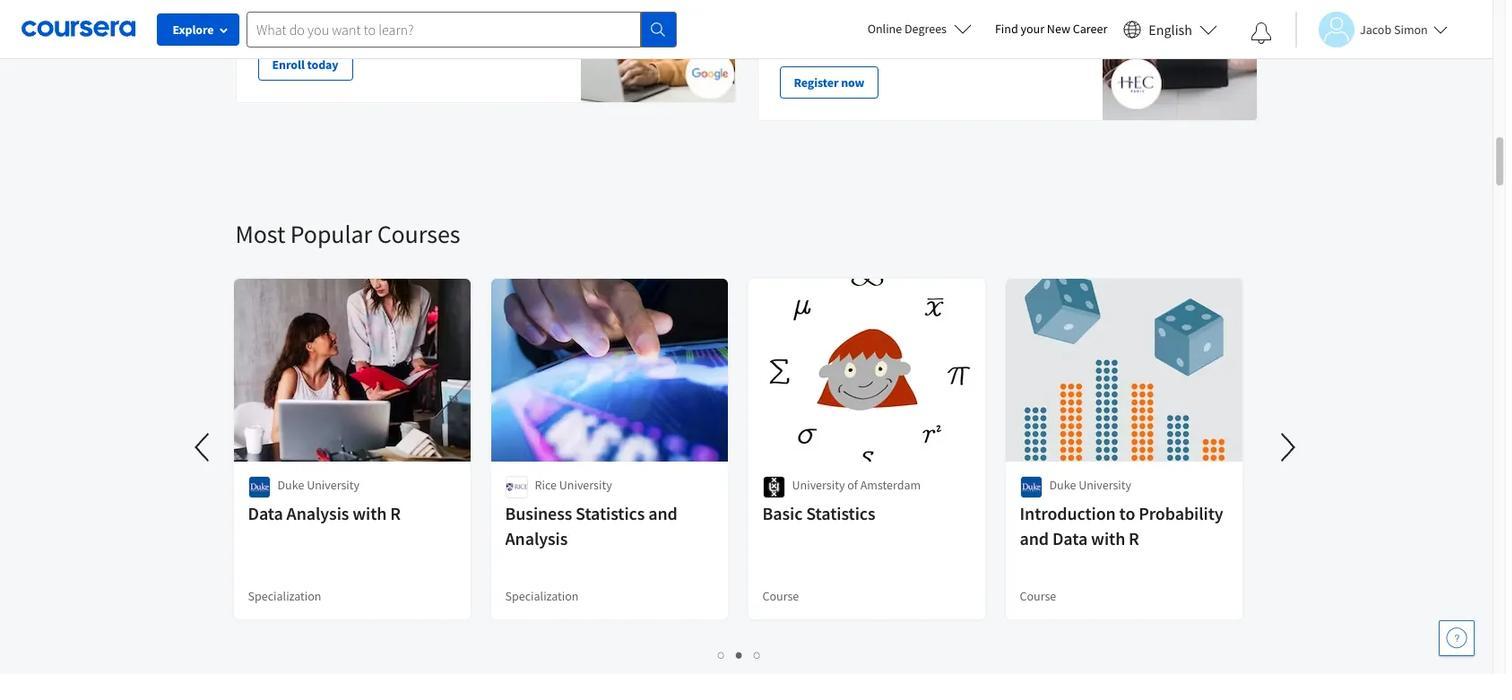 Task type: vqa. For each thing, say whether or not it's contained in the screenshot.


Task type: describe. For each thing, give the bounding box(es) containing it.
introduction
[[1020, 502, 1116, 525]]

2 horizontal spatial the
[[977, 0, 994, 8]]

help center image
[[1446, 628, 1468, 649]]

your right find
[[1021, 21, 1045, 37]]

jacob
[[1360, 21, 1392, 37]]

show notifications image
[[1251, 22, 1272, 44]]

statistics for basic
[[806, 502, 876, 525]]

3 university from the left
[[792, 477, 845, 493]]

university for introduction
[[1079, 477, 1132, 493]]

english button
[[1117, 0, 1225, 58]]

register
[[794, 74, 839, 91]]

enroll today link
[[258, 48, 353, 81]]

and inside business statistics and analysis
[[649, 502, 678, 525]]

most popular courses
[[235, 218, 460, 250]]

about
[[943, 0, 974, 8]]

explore button
[[157, 13, 239, 46]]

statistics for business
[[576, 502, 645, 525]]

find
[[995, 21, 1018, 37]]

updated
[[303, 10, 347, 26]]

enroll
[[272, 56, 305, 73]]

1 button
[[713, 645, 731, 665]]

coursera image
[[22, 15, 135, 43]]

explore
[[173, 22, 214, 38]]

0 vertical spatial with
[[353, 502, 387, 525]]

online degrees button
[[853, 9, 986, 48]]

#1
[[800, 10, 812, 26]]

with inside introduction to probability and data with r
[[1091, 527, 1126, 550]]

basic
[[763, 502, 803, 525]]

join the webinar to learn more about the degrees from the #1 business school in europe and have your questions answered.
[[780, 0, 1081, 44]]

online
[[868, 21, 902, 37]]

data inside introduction to probability and data with r
[[1053, 527, 1088, 550]]

2
[[736, 647, 743, 664]]

to inside introduction to probability and data with r
[[1120, 502, 1136, 525]]

get job-ready and earn a credential from google in this recently updated program.
[[258, 0, 544, 26]]

europe
[[912, 10, 950, 26]]

university of amsterdam
[[792, 477, 921, 493]]

university for business
[[559, 477, 612, 493]]

list inside most popular courses carousel element
[[235, 645, 1244, 665]]

enroll today
[[272, 56, 339, 73]]

most popular courses carousel element
[[182, 164, 1310, 674]]

your inside join the webinar to learn more about the degrees from the #1 business school in europe and have your questions answered.
[[1003, 10, 1027, 26]]

previous slide image
[[182, 426, 225, 469]]

to inside join the webinar to learn more about the degrees from the #1 business school in europe and have your questions answered.
[[870, 0, 881, 8]]

analysis inside business statistics and analysis
[[505, 527, 568, 550]]

chevron down image
[[69, 27, 81, 40]]

recently
[[258, 10, 300, 26]]

university for data
[[307, 477, 360, 493]]

basic statistics
[[763, 502, 876, 525]]

duke for introduction
[[1050, 477, 1076, 493]]

0 horizontal spatial analysis
[[287, 502, 349, 525]]

find your new career
[[995, 21, 1108, 37]]

and inside introduction to probability and data with r
[[1020, 527, 1049, 550]]

jacob simon button
[[1296, 11, 1448, 47]]

learn
[[883, 0, 910, 8]]

3 button
[[749, 645, 767, 665]]

duke university image for introduction to probability and data with r
[[1020, 476, 1042, 499]]

and inside join the webinar to learn more about the degrees from the #1 business school in europe and have your questions answered.
[[953, 10, 973, 26]]

today
[[307, 56, 339, 73]]

credential
[[389, 0, 442, 8]]

job-
[[278, 0, 299, 8]]

have
[[975, 10, 1000, 26]]

find your new career link
[[986, 18, 1117, 40]]

1 horizontal spatial the
[[805, 0, 822, 8]]

introduction to probability and data with r
[[1020, 502, 1224, 550]]

courses
[[377, 218, 460, 250]]



Task type: locate. For each thing, give the bounding box(es) containing it.
simon
[[1394, 21, 1428, 37]]

2 from from the left
[[1040, 0, 1065, 8]]

statistics
[[576, 502, 645, 525], [806, 502, 876, 525]]

0 horizontal spatial from
[[444, 0, 470, 8]]

course down introduction
[[1020, 588, 1057, 604]]

1 horizontal spatial statistics
[[806, 502, 876, 525]]

new
[[1047, 21, 1071, 37]]

0 vertical spatial to
[[870, 0, 881, 8]]

ready
[[299, 0, 329, 8]]

business statistics and analysis
[[505, 502, 678, 550]]

rice
[[535, 477, 557, 493]]

and
[[331, 0, 351, 8], [953, 10, 973, 26], [649, 502, 678, 525], [1020, 527, 1049, 550]]

2 duke from the left
[[1050, 477, 1076, 493]]

course for introduction to probability and data with r
[[1020, 588, 1057, 604]]

school
[[863, 10, 897, 26]]

more
[[913, 0, 940, 8]]

0 horizontal spatial r
[[390, 502, 401, 525]]

and inside get job-ready and earn a credential from google in this recently updated program.
[[331, 0, 351, 8]]

2 button
[[731, 645, 749, 665]]

0 horizontal spatial to
[[870, 0, 881, 8]]

business
[[505, 502, 572, 525]]

duke university
[[278, 477, 360, 493], [1050, 477, 1132, 493]]

1 horizontal spatial duke
[[1050, 477, 1076, 493]]

duke up data analysis with r
[[278, 477, 304, 493]]

webinar
[[825, 0, 868, 8]]

with
[[353, 502, 387, 525], [1091, 527, 1126, 550]]

1 horizontal spatial duke university
[[1050, 477, 1132, 493]]

university up "basic statistics"
[[792, 477, 845, 493]]

statistics down rice university at the left bottom
[[576, 502, 645, 525]]

0 horizontal spatial duke university
[[278, 477, 360, 493]]

from inside get job-ready and earn a credential from google in this recently updated program.
[[444, 0, 470, 8]]

english
[[1149, 20, 1193, 38]]

specialization for business statistics and analysis
[[505, 588, 579, 604]]

career
[[1073, 21, 1108, 37]]

university up introduction to probability and data with r on the right bottom
[[1079, 477, 1132, 493]]

program.
[[349, 10, 398, 26]]

1 horizontal spatial r
[[1129, 527, 1140, 550]]

from up what do you want to learn? text field
[[444, 0, 470, 8]]

get
[[258, 0, 276, 8]]

What do you want to learn? text field
[[247, 11, 641, 47]]

r inside introduction to probability and data with r
[[1129, 527, 1140, 550]]

2 university from the left
[[559, 477, 612, 493]]

1 horizontal spatial specialization
[[505, 588, 579, 604]]

2 duke university image from the left
[[1020, 476, 1042, 499]]

None search field
[[247, 11, 677, 47]]

duke university image up data analysis with r
[[248, 476, 270, 499]]

degrees
[[996, 0, 1038, 8]]

0 horizontal spatial course
[[763, 588, 799, 604]]

0 horizontal spatial statistics
[[576, 502, 645, 525]]

1 duke university image from the left
[[248, 476, 270, 499]]

1 horizontal spatial data
[[1053, 527, 1088, 550]]

0 vertical spatial data
[[248, 502, 283, 525]]

questions
[[1029, 10, 1081, 26]]

list containing 1
[[235, 645, 1244, 665]]

online degrees
[[868, 21, 947, 37]]

4 university from the left
[[1079, 477, 1132, 493]]

statistics inside business statistics and analysis
[[576, 502, 645, 525]]

0 vertical spatial in
[[512, 0, 522, 8]]

the down join
[[780, 10, 797, 26]]

join
[[780, 0, 803, 8]]

the
[[805, 0, 822, 8], [977, 0, 994, 8], [780, 10, 797, 26]]

from inside join the webinar to learn more about the degrees from the #1 business school in europe and have your questions answered.
[[1040, 0, 1065, 8]]

a
[[380, 0, 386, 8]]

0 vertical spatial r
[[390, 502, 401, 525]]

jacob simon
[[1360, 21, 1428, 37]]

r
[[390, 502, 401, 525], [1129, 527, 1140, 550]]

2 course from the left
[[1020, 588, 1057, 604]]

specialization for data analysis with r
[[248, 588, 321, 604]]

1 horizontal spatial analysis
[[505, 527, 568, 550]]

0 horizontal spatial data
[[248, 502, 283, 525]]

duke university up data analysis with r
[[278, 477, 360, 493]]

register now link
[[780, 66, 879, 99]]

data
[[248, 502, 283, 525], [1053, 527, 1088, 550]]

most
[[235, 218, 285, 250]]

0 horizontal spatial duke
[[278, 477, 304, 493]]

1 vertical spatial with
[[1091, 527, 1126, 550]]

1 specialization from the left
[[248, 588, 321, 604]]

1 statistics from the left
[[576, 502, 645, 525]]

0 horizontal spatial the
[[780, 10, 797, 26]]

2 statistics from the left
[[806, 502, 876, 525]]

1 vertical spatial analysis
[[505, 527, 568, 550]]

from
[[444, 0, 470, 8], [1040, 0, 1065, 8]]

1 duke from the left
[[278, 477, 304, 493]]

your
[[1003, 10, 1027, 26], [1021, 21, 1045, 37]]

in inside get job-ready and earn a credential from google in this recently updated program.
[[512, 0, 522, 8]]

the up the have on the top right of page
[[977, 0, 994, 8]]

1 horizontal spatial course
[[1020, 588, 1057, 604]]

0 horizontal spatial in
[[512, 0, 522, 8]]

to up school
[[870, 0, 881, 8]]

your down the 'degrees'
[[1003, 10, 1027, 26]]

1 horizontal spatial duke university image
[[1020, 476, 1042, 499]]

popular
[[290, 218, 372, 250]]

university right rice
[[559, 477, 612, 493]]

1 horizontal spatial from
[[1040, 0, 1065, 8]]

duke university for to
[[1050, 477, 1132, 493]]

to
[[870, 0, 881, 8], [1120, 502, 1136, 525]]

duke university image
[[248, 476, 270, 499], [1020, 476, 1042, 499]]

duke university image for data analysis with r
[[248, 476, 270, 499]]

1 vertical spatial to
[[1120, 502, 1136, 525]]

1 from from the left
[[444, 0, 470, 8]]

1 university from the left
[[307, 477, 360, 493]]

in
[[512, 0, 522, 8], [900, 10, 910, 26]]

1
[[718, 647, 725, 664]]

statistics down "of"
[[806, 502, 876, 525]]

university of amsterdam image
[[763, 476, 785, 499]]

business
[[815, 10, 860, 26]]

in down learn
[[900, 10, 910, 26]]

course for basic statistics
[[763, 588, 799, 604]]

data analysis with r
[[248, 502, 401, 525]]

specialization
[[248, 588, 321, 604], [505, 588, 579, 604]]

1 vertical spatial in
[[900, 10, 910, 26]]

3
[[754, 647, 761, 664]]

duke university image up introduction
[[1020, 476, 1042, 499]]

the up #1
[[805, 0, 822, 8]]

in inside join the webinar to learn more about the degrees from the #1 business school in europe and have your questions answered.
[[900, 10, 910, 26]]

now
[[841, 74, 865, 91]]

of
[[848, 477, 858, 493]]

1 vertical spatial data
[[1053, 527, 1088, 550]]

0 vertical spatial analysis
[[287, 502, 349, 525]]

list
[[235, 645, 1244, 665]]

duke up introduction
[[1050, 477, 1076, 493]]

2 duke university from the left
[[1050, 477, 1132, 493]]

1 horizontal spatial to
[[1120, 502, 1136, 525]]

answered.
[[780, 28, 834, 44]]

0 horizontal spatial specialization
[[248, 588, 321, 604]]

duke university up introduction
[[1050, 477, 1132, 493]]

1 vertical spatial r
[[1129, 527, 1140, 550]]

1 horizontal spatial with
[[1091, 527, 1126, 550]]

from up questions on the top of page
[[1040, 0, 1065, 8]]

analysis
[[287, 502, 349, 525], [505, 527, 568, 550]]

course
[[763, 588, 799, 604], [1020, 588, 1057, 604]]

register now
[[794, 74, 865, 91]]

duke university for analysis
[[278, 477, 360, 493]]

in left this
[[512, 0, 522, 8]]

1 horizontal spatial in
[[900, 10, 910, 26]]

duke for data
[[278, 477, 304, 493]]

to left probability
[[1120, 502, 1136, 525]]

probability
[[1139, 502, 1224, 525]]

google
[[472, 0, 509, 8]]

amsterdam
[[861, 477, 921, 493]]

0 horizontal spatial duke university image
[[248, 476, 270, 499]]

duke
[[278, 477, 304, 493], [1050, 477, 1076, 493]]

course up 3 button
[[763, 588, 799, 604]]

university up data analysis with r
[[307, 477, 360, 493]]

1 course from the left
[[763, 588, 799, 604]]

earn
[[354, 0, 377, 8]]

university
[[307, 477, 360, 493], [559, 477, 612, 493], [792, 477, 845, 493], [1079, 477, 1132, 493]]

degrees
[[905, 21, 947, 37]]

0 horizontal spatial with
[[353, 502, 387, 525]]

rice university
[[535, 477, 612, 493]]

rice university image
[[505, 476, 528, 499]]

1 duke university from the left
[[278, 477, 360, 493]]

2 specialization from the left
[[505, 588, 579, 604]]

this
[[524, 0, 544, 8]]

next slide image
[[1267, 426, 1310, 469]]



